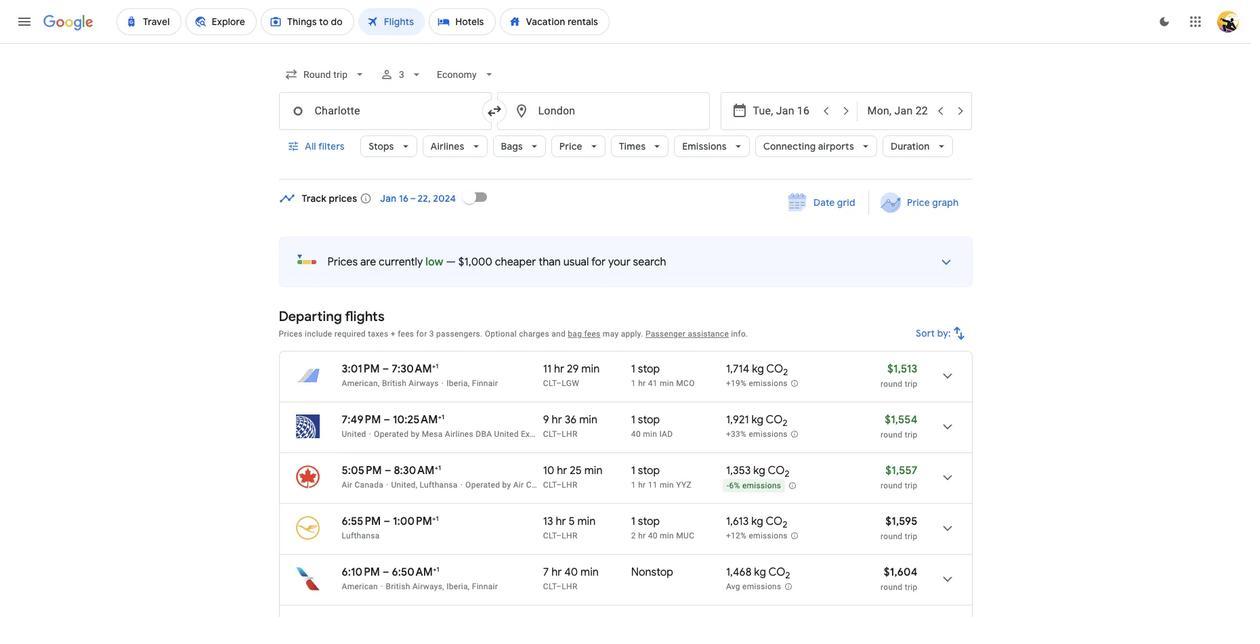 Task type: vqa. For each thing, say whether or not it's contained in the screenshot.
'Total duration 7 hr 40 min.' element at bottom
yes



Task type: locate. For each thing, give the bounding box(es) containing it.
1 horizontal spatial lufthansa
[[420, 480, 458, 490]]

3 lhr from the top
[[562, 531, 578, 541]]

emissions for 1,714
[[749, 379, 788, 388]]

2 trip from the top
[[905, 430, 918, 440]]

date
[[813, 196, 835, 209]]

kg up -6% emissions
[[754, 464, 766, 478]]

by:
[[937, 327, 951, 339]]

times
[[619, 140, 646, 152]]

trip down $1,604
[[905, 583, 918, 592]]

– right 7:49 pm
[[384, 413, 390, 427]]

air canada
[[342, 480, 384, 490]]

leaves charlotte douglas international airport at 6:55 pm on tuesday, january 16 and arrives at heathrow airport at 1:00 pm on wednesday, january 17. element
[[342, 514, 439, 528]]

None field
[[279, 62, 372, 87], [431, 62, 501, 87], [279, 62, 372, 87], [431, 62, 501, 87]]

hr inside 7 hr 40 min clt – lhr
[[552, 566, 562, 579]]

Arrival time: 1:00 PM on  Wednesday, January 17. text field
[[393, 514, 439, 528]]

Departure time: 3:01 PM. text field
[[342, 362, 380, 376]]

1 horizontal spatial express
[[557, 480, 587, 490]]

0 vertical spatial finnair
[[472, 379, 498, 388]]

+ inside 6:55 pm – 1:00 pm + 1
[[432, 514, 436, 523]]

40 right 7
[[565, 566, 578, 579]]

kg inside 1,714 kg co 2
[[752, 362, 764, 376]]

price inside popup button
[[560, 140, 583, 152]]

price right bags popup button
[[560, 140, 583, 152]]

1 vertical spatial lufthansa
[[342, 531, 380, 541]]

round down $1,554
[[881, 430, 903, 440]]

round
[[881, 379, 903, 389], [881, 430, 903, 440], [881, 481, 903, 491], [881, 532, 903, 541], [881, 583, 903, 592]]

+33%
[[726, 430, 747, 439]]

co for 1,468
[[769, 566, 786, 579]]

1 up layover (1 of 1) is a 2 hr 40 min layover at munich international airport in munich. element
[[631, 515, 636, 528]]

min for 11 hr 29 min
[[582, 362, 600, 376]]

6:55 pm – 1:00 pm + 1
[[342, 514, 439, 528]]

stop inside 1 stop 1 hr 41 min mco
[[638, 362, 660, 376]]

trip down $1,513
[[905, 379, 918, 389]]

trip down $1,557
[[905, 481, 918, 491]]

4 stop from the top
[[638, 515, 660, 528]]

stop up layover (1 of 1) is a 1 hr 11 min layover at toronto pearson international airport in toronto. element
[[638, 464, 660, 478]]

hr inside 11 hr 29 min clt – lgw
[[554, 362, 565, 376]]

clt inside 10 hr 25 min clt – lhr
[[543, 480, 556, 490]]

bag
[[568, 329, 582, 339]]

british
[[382, 379, 407, 388], [386, 582, 410, 591]]

co up -6% emissions
[[768, 464, 785, 478]]

emissions for 1,921
[[749, 430, 788, 439]]

4 trip from the top
[[905, 532, 918, 541]]

price inside button
[[907, 196, 930, 209]]

1 horizontal spatial united
[[494, 430, 519, 439]]

price
[[560, 140, 583, 152], [907, 196, 930, 209]]

7:49 pm – 10:25 am + 1
[[342, 413, 445, 427]]

10:25 am
[[393, 413, 438, 427]]

5 round from the top
[[881, 583, 903, 592]]

trip inside $1,554 round trip
[[905, 430, 918, 440]]

11 left 29
[[543, 362, 552, 376]]

min inside 1 stop 1 hr 41 min mco
[[660, 379, 674, 388]]

min for 1 stop
[[643, 430, 657, 439]]

0 vertical spatial for
[[591, 255, 606, 269]]

0 vertical spatial 3
[[399, 69, 404, 80]]

stop for 10 hr 25 min
[[638, 464, 660, 478]]

united down '7:49 pm' text field
[[342, 430, 366, 439]]

2 inside 1,353 kg co 2
[[785, 468, 790, 480]]

kg up +12% emissions
[[752, 515, 763, 528]]

1 horizontal spatial 11
[[648, 480, 658, 490]]

stop inside 1 stop 2 hr 40 min muc
[[638, 515, 660, 528]]

round for $1,604
[[881, 583, 903, 592]]

1 horizontal spatial prices
[[328, 255, 358, 269]]

all filters button
[[279, 130, 355, 163]]

round inside $1,554 round trip
[[881, 430, 903, 440]]

2 inside 1 stop 2 hr 40 min muc
[[631, 531, 636, 541]]

co inside 1,353 kg co 2
[[768, 464, 785, 478]]

6:50 am
[[392, 566, 433, 579]]

0 vertical spatial price
[[560, 140, 583, 152]]

prices for prices include required taxes + fees for 3 passengers. optional charges and bag fees may apply. passenger assistance
[[279, 329, 303, 339]]

1 vertical spatial express
[[557, 480, 587, 490]]

emissions down 1,714 kg co 2
[[749, 379, 788, 388]]

0 horizontal spatial 3
[[399, 69, 404, 80]]

sort
[[916, 327, 935, 339]]

loading results progress bar
[[0, 43, 1251, 46]]

40 inside 1 stop 40 min iad
[[631, 430, 641, 439]]

1 vertical spatial british
[[386, 582, 410, 591]]

None text field
[[497, 92, 710, 130]]

13 hr 5 min clt – lhr
[[543, 515, 596, 541]]

kg inside 1,353 kg co 2
[[754, 464, 766, 478]]

airways,
[[413, 582, 444, 591]]

1 stop flight. element down layover (1 of 1) is a 1 hr 11 min layover at toronto pearson international airport in toronto. element
[[631, 515, 660, 531]]

round for $1,554
[[881, 430, 903, 440]]

– right 6:55 pm
[[384, 515, 390, 528]]

trip for $1,557
[[905, 481, 918, 491]]

for up arrival time: 7:30 am on  wednesday, january 17. text field
[[416, 329, 427, 339]]

lufthansa
[[420, 480, 458, 490], [342, 531, 380, 541]]

total duration 9 hr 36 min. element
[[543, 413, 631, 429]]

express down 9
[[521, 430, 551, 439]]

min right the 5
[[578, 515, 596, 528]]

5 clt from the top
[[543, 582, 556, 591]]

+ inside 3:01 pm – 7:30 am + 1
[[432, 362, 436, 371]]

1,714
[[726, 362, 750, 376]]

Return text field
[[868, 93, 930, 129]]

min right 29
[[582, 362, 600, 376]]

Arrival time: 8:30 AM on  Wednesday, January 17. text field
[[394, 463, 441, 478]]

2 inside 1,714 kg co 2
[[783, 367, 788, 378]]

None search field
[[279, 58, 973, 180]]

stop up '41'
[[638, 362, 660, 376]]

hr left 29
[[554, 362, 565, 376]]

2 up the +19% emissions
[[783, 367, 788, 378]]

canada down 10
[[526, 480, 555, 490]]

lhr
[[562, 430, 578, 439], [562, 480, 578, 490], [562, 531, 578, 541], [562, 582, 578, 591]]

+ up airways
[[432, 362, 436, 371]]

- left jazz
[[590, 480, 592, 490]]

air
[[342, 480, 352, 490], [513, 480, 524, 490]]

2 for 1,921
[[783, 417, 788, 429]]

prices down departing
[[279, 329, 303, 339]]

3:01 pm
[[342, 362, 380, 376]]

min inside 9 hr 36 min clt – lhr
[[579, 413, 598, 427]]

british down leaves charlotte douglas international airport at 3:01 pm on tuesday, january 16 and arrives at london gatwick airport at 7:30 am on wednesday, january 17. element
[[382, 379, 407, 388]]

1 vertical spatial 3
[[429, 329, 434, 339]]

for
[[591, 255, 606, 269], [416, 329, 427, 339]]

min up jazz
[[584, 464, 603, 478]]

clt for 9
[[543, 430, 556, 439]]

2 1 stop flight. element from the top
[[631, 413, 660, 429]]

1:00 pm
[[393, 515, 432, 528]]

co inside 1,921 kg co 2
[[766, 413, 783, 427]]

track prices
[[302, 192, 357, 205]]

stop inside 1 stop 1 hr 11 min yyz
[[638, 464, 660, 478]]

+ right taxes
[[391, 329, 396, 339]]

– down total duration 10 hr 25 min. 'element'
[[556, 480, 562, 490]]

0 horizontal spatial united
[[342, 430, 366, 439]]

min inside 7 hr 40 min clt – lhr
[[581, 566, 599, 579]]

hr left the 5
[[556, 515, 566, 528]]

trip down $1,595
[[905, 532, 918, 541]]

+ inside 6:10 pm – 6:50 am + 1
[[433, 565, 437, 574]]

41
[[648, 379, 658, 388]]

– right 6:10 pm text field
[[383, 566, 389, 579]]

trip inside $1,604 round trip
[[905, 583, 918, 592]]

1 trip from the top
[[905, 379, 918, 389]]

1 stop from the top
[[638, 362, 660, 376]]

co up the avg emissions
[[769, 566, 786, 579]]

co inside 1,613 kg co 2
[[766, 515, 783, 528]]

trip inside $1,557 round trip
[[905, 481, 918, 491]]

– down total duration 9 hr 36 min. element
[[556, 430, 562, 439]]

1 fees from the left
[[398, 329, 414, 339]]

1 air from the left
[[342, 480, 352, 490]]

Arrival time: 10:25 AM on  Wednesday, January 17. text field
[[393, 413, 445, 427]]

0 vertical spatial express
[[521, 430, 551, 439]]

0 horizontal spatial fees
[[398, 329, 414, 339]]

1
[[436, 362, 439, 371], [631, 362, 636, 376], [631, 379, 636, 388], [442, 413, 445, 421], [631, 413, 636, 427], [438, 463, 441, 472], [631, 464, 636, 478], [631, 480, 636, 490], [436, 514, 439, 523], [631, 515, 636, 528], [437, 565, 439, 574]]

low
[[426, 255, 444, 269]]

Arrival time: 7:30 AM on  Wednesday, January 17. text field
[[392, 362, 439, 376]]

stop up layover (1 of 1) is a 2 hr 40 min layover at munich international airport in munich. element
[[638, 515, 660, 528]]

2 round from the top
[[881, 430, 903, 440]]

4 lhr from the top
[[562, 582, 578, 591]]

co inside 1,468 kg co 2
[[769, 566, 786, 579]]

1 vertical spatial operated
[[466, 480, 500, 490]]

3
[[399, 69, 404, 80], [429, 329, 434, 339]]

1 vertical spatial prices
[[279, 329, 303, 339]]

round for $1,595
[[881, 532, 903, 541]]

2 stop from the top
[[638, 413, 660, 427]]

0 horizontal spatial prices
[[279, 329, 303, 339]]

0 horizontal spatial price
[[560, 140, 583, 152]]

hr right 7
[[552, 566, 562, 579]]

0 horizontal spatial by
[[411, 430, 420, 439]]

2 lhr from the top
[[562, 480, 578, 490]]

min inside 11 hr 29 min clt – lgw
[[582, 362, 600, 376]]

track
[[302, 192, 327, 205]]

+ inside 5:05 pm – 8:30 am + 1
[[435, 463, 438, 472]]

iberia, right airways
[[447, 379, 470, 388]]

4 clt from the top
[[543, 531, 556, 541]]

stop for 11 hr 29 min
[[638, 362, 660, 376]]

16 – 22,
[[399, 192, 431, 205]]

1 round from the top
[[881, 379, 903, 389]]

kg inside 1,613 kg co 2
[[752, 515, 763, 528]]

hr right jazz
[[638, 480, 646, 490]]

1 lhr from the top
[[562, 430, 578, 439]]

connecting
[[763, 140, 816, 152]]

iberia, finnair
[[447, 379, 498, 388]]

clt down 7
[[543, 582, 556, 591]]

lhr inside 13 hr 5 min clt – lhr
[[562, 531, 578, 541]]

1 1 stop flight. element from the top
[[631, 362, 660, 378]]

4 1 stop flight. element from the top
[[631, 515, 660, 531]]

stops button
[[361, 130, 417, 163]]

2 finnair from the top
[[472, 582, 498, 591]]

trip inside $1,595 round trip
[[905, 532, 918, 541]]

$1,604 round trip
[[881, 566, 918, 592]]

0 vertical spatial by
[[411, 430, 420, 439]]

3 clt from the top
[[543, 480, 556, 490]]

leaves charlotte douglas international airport at 5:05 pm on tuesday, january 16 and arrives at heathrow airport at 8:30 am on wednesday, january 17. element
[[342, 463, 441, 478]]

lhr inside 9 hr 36 min clt – lhr
[[562, 430, 578, 439]]

+ for 7:30 am
[[432, 362, 436, 371]]

+ inside the 7:49 pm – 10:25 am + 1
[[438, 413, 442, 421]]

lhr down total duration 7 hr 40 min. element on the bottom of page
[[562, 582, 578, 591]]

airlines up 2024
[[431, 140, 465, 152]]

1 vertical spatial iberia,
[[447, 582, 470, 591]]

min left iad
[[643, 430, 657, 439]]

may
[[603, 329, 619, 339]]

stop
[[638, 362, 660, 376], [638, 413, 660, 427], [638, 464, 660, 478], [638, 515, 660, 528]]

1 stop flight. element up iad
[[631, 413, 660, 429]]

by left 10 hr 25 min clt – lhr
[[502, 480, 511, 490]]

jazz
[[594, 480, 612, 490]]

 image for 7:30 am
[[442, 379, 444, 388]]

total duration 7 hr 40 min. element
[[543, 566, 631, 581]]

40 left iad
[[631, 430, 641, 439]]

0 horizontal spatial air
[[342, 480, 352, 490]]

lufthansa down the 6:55 pm text box
[[342, 531, 380, 541]]

lhr inside 7 hr 40 min clt – lhr
[[562, 582, 578, 591]]

departing flights
[[279, 308, 385, 325]]

-
[[590, 480, 592, 490], [727, 481, 729, 491]]

1 horizontal spatial 40
[[631, 430, 641, 439]]

0 horizontal spatial for
[[416, 329, 427, 339]]

min inside 13 hr 5 min clt – lhr
[[578, 515, 596, 528]]

finnair up dba
[[472, 379, 498, 388]]

3 1 stop flight. element from the top
[[631, 464, 660, 480]]

min left yyz
[[660, 480, 674, 490]]

1 stop 2 hr 40 min muc
[[631, 515, 695, 541]]

clt for 13
[[543, 531, 556, 541]]

+ up the airways,
[[433, 565, 437, 574]]

co up the +19% emissions
[[767, 362, 783, 376]]

2 horizontal spatial 40
[[648, 531, 658, 541]]

trip for $1,595
[[905, 532, 918, 541]]

round down $1,595
[[881, 532, 903, 541]]

co inside 1,714 kg co 2
[[767, 362, 783, 376]]

 image for 10:25 am
[[369, 430, 371, 439]]

kg inside 1,468 kg co 2
[[754, 566, 766, 579]]

 image right airways
[[442, 379, 444, 388]]

hr left '41'
[[638, 379, 646, 388]]

40 inside 7 hr 40 min clt – lhr
[[565, 566, 578, 579]]

0 horizontal spatial  image
[[369, 430, 371, 439]]

hr inside 13 hr 5 min clt – lhr
[[556, 515, 566, 528]]

2 iberia, from the top
[[447, 582, 470, 591]]

price graph
[[907, 196, 959, 209]]

2 inside 1,921 kg co 2
[[783, 417, 788, 429]]

1 clt from the top
[[543, 379, 556, 388]]

co up +33% emissions
[[766, 413, 783, 427]]

1 inside 1 stop 40 min iad
[[631, 413, 636, 427]]

0 horizontal spatial 11
[[543, 362, 552, 376]]

clt inside 13 hr 5 min clt – lhr
[[543, 531, 556, 541]]

clt inside 11 hr 29 min clt – lgw
[[543, 379, 556, 388]]

kg
[[752, 362, 764, 376], [752, 413, 764, 427], [754, 464, 766, 478], [752, 515, 763, 528], [754, 566, 766, 579]]

0 vertical spatial 40
[[631, 430, 641, 439]]

0 horizontal spatial operated
[[374, 430, 409, 439]]

nonstop
[[631, 566, 673, 579]]

5:05 pm
[[342, 464, 382, 478]]

1 horizontal spatial -
[[727, 481, 729, 491]]

co for 1,921
[[766, 413, 783, 427]]

11 hr 29 min clt – lgw
[[543, 362, 600, 388]]

$1,513 round trip
[[881, 362, 918, 389]]

min inside 10 hr 25 min clt – lhr
[[584, 464, 603, 478]]

1 horizontal spatial 3
[[429, 329, 434, 339]]

duration
[[891, 140, 930, 152]]

for left your
[[591, 255, 606, 269]]

0 vertical spatial operated
[[374, 430, 409, 439]]

emissions down 1,613 kg co 2
[[749, 531, 788, 541]]

0 vertical spatial airlines
[[431, 140, 465, 152]]

1 horizontal spatial price
[[907, 196, 930, 209]]

2 right 1,468
[[786, 570, 790, 581]]

grid
[[837, 196, 855, 209]]

flights
[[345, 308, 385, 325]]

1 united from the left
[[342, 430, 366, 439]]

40 left muc
[[648, 531, 658, 541]]

emissions for 1,613
[[749, 531, 788, 541]]

air down departure time: 5:05 pm. text field
[[342, 480, 352, 490]]

$1,595 round trip
[[881, 515, 918, 541]]

2 clt from the top
[[543, 430, 556, 439]]

1 stop flight. element
[[631, 362, 660, 378], [631, 413, 660, 429], [631, 464, 660, 480], [631, 515, 660, 531]]

$1,513
[[888, 362, 918, 376]]

trip
[[905, 379, 918, 389], [905, 430, 918, 440], [905, 481, 918, 491], [905, 532, 918, 541], [905, 583, 918, 592]]

emissions down 1,921 kg co 2
[[749, 430, 788, 439]]

2 inside 1,613 kg co 2
[[783, 519, 788, 531]]

trip for $1,513
[[905, 379, 918, 389]]

1 up united, lufthansa
[[438, 463, 441, 472]]

3 round from the top
[[881, 481, 903, 491]]

9 hr 36 min clt – lhr
[[543, 413, 598, 439]]

kg up the +19% emissions
[[752, 362, 764, 376]]

prices
[[328, 255, 358, 269], [279, 329, 303, 339]]

– up 'american, british airways'
[[382, 362, 389, 376]]

min inside 1 stop 40 min iad
[[643, 430, 657, 439]]

1 vertical spatial 40
[[648, 531, 658, 541]]

– down total duration 13 hr 5 min. element
[[556, 531, 562, 541]]

1 up layover (1 of 1) is a 40 min layover at dulles international airport in washington. element
[[631, 413, 636, 427]]

+ for 8:30 am
[[435, 463, 438, 472]]

co up +12% emissions
[[766, 515, 783, 528]]

lhr down 36 on the left bottom
[[562, 430, 578, 439]]

finnair right the airways,
[[472, 582, 498, 591]]

2
[[783, 367, 788, 378], [783, 417, 788, 429], [785, 468, 790, 480], [783, 519, 788, 531], [631, 531, 636, 541], [786, 570, 790, 581]]

0 vertical spatial iberia,
[[447, 379, 470, 388]]

usual
[[563, 255, 589, 269]]

6%
[[729, 481, 740, 491]]

13
[[543, 515, 553, 528]]

0 vertical spatial prices
[[328, 255, 358, 269]]

min inside 1 stop 2 hr 40 min muc
[[660, 531, 674, 541]]

express down 25
[[557, 480, 587, 490]]

round down $1,604
[[881, 583, 903, 592]]

clt
[[543, 379, 556, 388], [543, 430, 556, 439], [543, 480, 556, 490], [543, 531, 556, 541], [543, 582, 556, 591]]

2 up +33% emissions
[[783, 417, 788, 429]]

0 vertical spatial 11
[[543, 362, 552, 376]]

kg inside 1,921 kg co 2
[[752, 413, 764, 427]]

nonstop flight. element
[[631, 566, 673, 581]]

price for price graph
[[907, 196, 930, 209]]

1 finnair from the top
[[472, 379, 498, 388]]

leaves charlotte douglas international airport at 6:10 pm on tuesday, january 16 and arrives at heathrow airport at 6:50 am on wednesday, january 17. element
[[342, 565, 439, 579]]

round inside $1,604 round trip
[[881, 583, 903, 592]]

 image
[[442, 379, 444, 388], [369, 430, 371, 439]]

lhr down 25
[[562, 480, 578, 490]]

british down leaves charlotte douglas international airport at 6:10 pm on tuesday, january 16 and arrives at heathrow airport at 6:50 am on wednesday, january 17. element
[[386, 582, 410, 591]]

1 vertical spatial airlines
[[445, 430, 474, 439]]

 image
[[460, 480, 463, 490]]

departing flights main content
[[279, 181, 973, 617]]

2 inside 1,468 kg co 2
[[786, 570, 790, 581]]

3 stop from the top
[[638, 464, 660, 478]]

layover (1 of 1) is a 2 hr 40 min layover at munich international airport in munich. element
[[631, 531, 719, 541]]

trip inside $1,513 round trip
[[905, 379, 918, 389]]

clt inside 9 hr 36 min clt – lhr
[[543, 430, 556, 439]]

1 vertical spatial 11
[[648, 480, 658, 490]]

– up united,
[[385, 464, 391, 478]]

canada
[[355, 480, 384, 490], [526, 480, 555, 490]]

stop up iad
[[638, 413, 660, 427]]

by for air
[[502, 480, 511, 490]]

min right 7
[[581, 566, 599, 579]]

2 for 1,468
[[786, 570, 790, 581]]

$1,554 round trip
[[881, 413, 918, 440]]

1 horizontal spatial operated
[[466, 480, 500, 490]]

2 vertical spatial 40
[[565, 566, 578, 579]]

hr inside 9 hr 36 min clt – lhr
[[552, 413, 562, 427]]

$1,557
[[886, 464, 918, 478]]

round inside $1,513 round trip
[[881, 379, 903, 389]]

+ for 10:25 am
[[438, 413, 442, 421]]

lufthansa down the arrival time: 8:30 am on  wednesday, january 17. 'text box'
[[420, 480, 458, 490]]

avg
[[726, 582, 740, 592]]

1 up layover (1 of 1) is a 1 hr 11 min layover at toronto pearson international airport in toronto. element
[[631, 464, 636, 478]]

0 horizontal spatial 40
[[565, 566, 578, 579]]

emissions down 1,468 kg co 2
[[743, 582, 782, 592]]

25
[[570, 464, 582, 478]]

united, lufthansa
[[391, 480, 458, 490]]

airlines
[[431, 140, 465, 152], [445, 430, 474, 439]]

1 vertical spatial by
[[502, 480, 511, 490]]

express
[[521, 430, 551, 439], [557, 480, 587, 490]]

dba
[[476, 430, 492, 439]]

0 vertical spatial  image
[[442, 379, 444, 388]]

3 trip from the top
[[905, 481, 918, 491]]

1 up airways
[[436, 362, 439, 371]]

4 round from the top
[[881, 532, 903, 541]]

fees right taxes
[[398, 329, 414, 339]]

11 inside 11 hr 29 min clt – lgw
[[543, 362, 552, 376]]

find the best price region
[[279, 181, 973, 226]]

min right 36 on the left bottom
[[579, 413, 598, 427]]

bags
[[501, 140, 523, 152]]

lhr down the 5
[[562, 531, 578, 541]]

clt for 7
[[543, 582, 556, 591]]

1 horizontal spatial  image
[[442, 379, 444, 388]]

lhr inside 10 hr 25 min clt – lhr
[[562, 480, 578, 490]]

airlines left dba
[[445, 430, 474, 439]]

1 vertical spatial finnair
[[472, 582, 498, 591]]

1595 US dollars text field
[[886, 515, 918, 528]]

11
[[543, 362, 552, 376], [648, 480, 658, 490]]

1 canada from the left
[[355, 480, 384, 490]]

1 horizontal spatial air
[[513, 480, 524, 490]]

None text field
[[279, 92, 492, 130]]

0 horizontal spatial canada
[[355, 480, 384, 490]]

round inside $1,595 round trip
[[881, 532, 903, 541]]

11 left yyz
[[648, 480, 658, 490]]

1,353
[[726, 464, 751, 478]]

1 vertical spatial price
[[907, 196, 930, 209]]

1 vertical spatial  image
[[369, 430, 371, 439]]

clt left 'lgw' at the bottom of the page
[[543, 379, 556, 388]]

1 stop flight. element down iad
[[631, 464, 660, 480]]

clt down 10
[[543, 480, 556, 490]]

1 right 1:00 pm
[[436, 514, 439, 523]]

fees
[[398, 329, 414, 339], [584, 329, 601, 339]]

5 trip from the top
[[905, 583, 918, 592]]

0 vertical spatial lufthansa
[[420, 480, 458, 490]]

airlines inside departing flights 'main content'
[[445, 430, 474, 439]]

1 horizontal spatial canada
[[526, 480, 555, 490]]

round inside $1,557 round trip
[[881, 481, 903, 491]]

$1,595
[[886, 515, 918, 528]]

1 stop flight. element up '41'
[[631, 362, 660, 378]]

+ up united, lufthansa
[[435, 463, 438, 472]]

canada down departure time: 5:05 pm. text field
[[355, 480, 384, 490]]

clt inside 7 hr 40 min clt – lhr
[[543, 582, 556, 591]]

1 horizontal spatial by
[[502, 480, 511, 490]]

stop inside 1 stop 40 min iad
[[638, 413, 660, 427]]

united
[[342, 430, 366, 439], [494, 430, 519, 439]]

1 horizontal spatial fees
[[584, 329, 601, 339]]

kg for 1,921
[[752, 413, 764, 427]]

+19%
[[726, 379, 747, 388]]

+ down united, lufthansa
[[432, 514, 436, 523]]

- down 1,353
[[727, 481, 729, 491]]

hr inside 1 stop 1 hr 11 min yyz
[[638, 480, 646, 490]]

sort by: button
[[910, 317, 973, 350]]

air left 10 hr 25 min clt – lhr
[[513, 480, 524, 490]]

 image down '7:49 pm' text field
[[369, 430, 371, 439]]



Task type: describe. For each thing, give the bounding box(es) containing it.
1 stop flight. element for 13 hr 5 min
[[631, 515, 660, 531]]

11 inside 1 stop 1 hr 11 min yyz
[[648, 480, 658, 490]]

1 vertical spatial for
[[416, 329, 427, 339]]

40 inside 1 stop 2 hr 40 min muc
[[648, 531, 658, 541]]

min for 10 hr 25 min
[[584, 464, 603, 478]]

passengers.
[[436, 329, 483, 339]]

2 fees from the left
[[584, 329, 601, 339]]

graph
[[933, 196, 959, 209]]

round for $1,557
[[881, 481, 903, 491]]

cheaper
[[495, 255, 536, 269]]

prices are currently low — $1,000 cheaper than usual for your search
[[328, 255, 666, 269]]

– inside 7 hr 40 min clt – lhr
[[556, 582, 562, 591]]

price for price
[[560, 140, 583, 152]]

+19% emissions
[[726, 379, 788, 388]]

flight details. leaves charlotte douglas international airport at 7:49 pm on tuesday, january 16 and arrives at heathrow airport at 10:25 am on wednesday, january 17. image
[[931, 411, 964, 443]]

3 inside popup button
[[399, 69, 404, 80]]

all filters
[[305, 140, 344, 152]]

muc
[[676, 531, 695, 541]]

trip for $1,554
[[905, 430, 918, 440]]

british airways, iberia, finnair
[[386, 582, 498, 591]]

american, british airways
[[342, 379, 439, 388]]

3:01 pm – 7:30 am + 1
[[342, 362, 439, 376]]

emissions
[[682, 140, 727, 152]]

layover (1 of 1) is a 1 hr 41 min layover at orlando international airport in orlando. element
[[631, 378, 719, 389]]

+33% emissions
[[726, 430, 788, 439]]

2024
[[433, 192, 456, 205]]

2 united from the left
[[494, 430, 519, 439]]

flight details. leaves charlotte douglas international airport at 3:01 pm on tuesday, january 16 and arrives at london gatwick airport at 7:30 am on wednesday, january 17. image
[[931, 360, 964, 392]]

operated for operated by mesa airlines dba united express
[[374, 430, 409, 439]]

1 stop 1 hr 11 min yyz
[[631, 464, 692, 490]]

– inside 5:05 pm – 8:30 am + 1
[[385, 464, 391, 478]]

– inside the 7:49 pm – 10:25 am + 1
[[384, 413, 390, 427]]

10 hr 25 min clt – lhr
[[543, 464, 603, 490]]

taxes
[[368, 329, 389, 339]]

airlines button
[[422, 130, 488, 163]]

co for 1,353
[[768, 464, 785, 478]]

times button
[[611, 130, 669, 163]]

1 stop flight. element for 11 hr 29 min
[[631, 362, 660, 378]]

min inside 1 stop 1 hr 11 min yyz
[[660, 480, 674, 490]]

8:30 am
[[394, 464, 435, 478]]

emissions down 1,353 kg co 2
[[742, 481, 781, 491]]

0 horizontal spatial -
[[590, 480, 592, 490]]

none search field containing all filters
[[279, 58, 973, 180]]

all
[[305, 140, 316, 152]]

than
[[539, 255, 561, 269]]

airports
[[818, 140, 854, 152]]

currently
[[379, 255, 423, 269]]

1 right jazz
[[631, 480, 636, 490]]

hr inside 1 stop 2 hr 40 min muc
[[638, 531, 646, 541]]

layover (1 of 1) is a 40 min layover at dulles international airport in washington. element
[[631, 429, 719, 440]]

and
[[552, 329, 566, 339]]

0 horizontal spatial lufthansa
[[342, 531, 380, 541]]

9
[[543, 413, 549, 427]]

operated for operated by air canada express - jazz
[[466, 480, 500, 490]]

yyz
[[676, 480, 692, 490]]

1 inside 5:05 pm – 8:30 am + 1
[[438, 463, 441, 472]]

—
[[446, 255, 456, 269]]

1554 US dollars text field
[[885, 413, 918, 427]]

1,353 kg co 2
[[726, 464, 790, 480]]

1 inside 6:10 pm – 6:50 am + 1
[[437, 565, 439, 574]]

price button
[[551, 130, 606, 163]]

lhr for 5
[[562, 531, 578, 541]]

american
[[342, 582, 378, 591]]

jan 16 – 22, 2024
[[380, 192, 456, 205]]

0 vertical spatial british
[[382, 379, 407, 388]]

airways
[[409, 379, 439, 388]]

2 for 1,353
[[785, 468, 790, 480]]

1,613
[[726, 515, 749, 528]]

-6% emissions
[[727, 481, 781, 491]]

optional
[[485, 329, 517, 339]]

40 for 1 stop
[[631, 430, 641, 439]]

min for 9 hr 36 min
[[579, 413, 598, 427]]

layover (1 of 1) is a 1 hr 11 min layover at toronto pearson international airport in toronto. element
[[631, 480, 719, 491]]

connecting airports button
[[755, 130, 877, 163]]

min for 7 hr 40 min
[[581, 566, 599, 579]]

kg for 1,468
[[754, 566, 766, 579]]

1 stop flight. element for 10 hr 25 min
[[631, 464, 660, 480]]

$1,604
[[884, 566, 918, 579]]

learn more about tracked prices image
[[360, 192, 372, 205]]

40 for 7 hr 40 min
[[565, 566, 578, 579]]

1 down the apply.
[[631, 362, 636, 376]]

Departure time: 7:49 PM. text field
[[342, 413, 381, 427]]

stop for 9 hr 36 min
[[638, 413, 660, 427]]

co for 1,613
[[766, 515, 783, 528]]

1,468 kg co 2
[[726, 566, 790, 581]]

flight details. leaves charlotte douglas international airport at 6:10 pm on tuesday, january 16 and arrives at heathrow airport at 6:50 am on wednesday, january 17. image
[[931, 563, 964, 596]]

1 inside 1 stop 2 hr 40 min muc
[[631, 515, 636, 528]]

search
[[633, 255, 666, 269]]

prices
[[329, 192, 357, 205]]

1 stop 40 min iad
[[631, 413, 673, 439]]

3 inside departing flights 'main content'
[[429, 329, 434, 339]]

sort by:
[[916, 327, 951, 339]]

Arrival time: 6:50 AM on  Wednesday, January 17. text field
[[392, 565, 439, 579]]

Departure time: 6:10 PM. text field
[[342, 566, 380, 579]]

1513 US dollars text field
[[888, 362, 918, 376]]

– inside 6:55 pm – 1:00 pm + 1
[[384, 515, 390, 528]]

round for $1,513
[[881, 379, 903, 389]]

apply.
[[621, 329, 643, 339]]

1,714 kg co 2
[[726, 362, 788, 378]]

hr inside 10 hr 25 min clt – lhr
[[557, 464, 567, 478]]

trip for $1,604
[[905, 583, 918, 592]]

1 left '41'
[[631, 379, 636, 388]]

7:49 pm
[[342, 413, 381, 427]]

+ for 6:50 am
[[433, 565, 437, 574]]

1557 US dollars text field
[[886, 464, 918, 478]]

hr inside 1 stop 1 hr 41 min mco
[[638, 379, 646, 388]]

date grid
[[813, 196, 855, 209]]

swap origin and destination. image
[[486, 103, 502, 119]]

Departure text field
[[753, 93, 815, 129]]

$1,000
[[459, 255, 492, 269]]

lhr for 36
[[562, 430, 578, 439]]

2 canada from the left
[[526, 480, 555, 490]]

main menu image
[[16, 14, 33, 30]]

1 inside the 7:49 pm – 10:25 am + 1
[[442, 413, 445, 421]]

0 horizontal spatial express
[[521, 430, 551, 439]]

1 stop 1 hr 41 min mco
[[631, 362, 695, 388]]

– inside 10 hr 25 min clt – lhr
[[556, 480, 562, 490]]

2 air from the left
[[513, 480, 524, 490]]

total duration 13 hr 5 min. element
[[543, 515, 631, 531]]

– inside 11 hr 29 min clt – lgw
[[556, 379, 562, 388]]

assistance
[[688, 329, 729, 339]]

lgw
[[562, 379, 579, 388]]

bags button
[[493, 130, 546, 163]]

iad
[[660, 430, 673, 439]]

10
[[543, 464, 554, 478]]

+ for 1:00 pm
[[432, 514, 436, 523]]

2 for 1,613
[[783, 519, 788, 531]]

clt for 11
[[543, 379, 556, 388]]

$1,557 round trip
[[881, 464, 918, 491]]

– inside 9 hr 36 min clt – lhr
[[556, 430, 562, 439]]

– inside 6:10 pm – 6:50 am + 1
[[383, 566, 389, 579]]

filters
[[318, 140, 344, 152]]

your
[[608, 255, 631, 269]]

lhr for 40
[[562, 582, 578, 591]]

clt for 10
[[543, 480, 556, 490]]

duration button
[[883, 130, 953, 163]]

2 for 1,714
[[783, 367, 788, 378]]

mco
[[676, 379, 695, 388]]

bag fees button
[[568, 329, 601, 339]]

1 iberia, from the top
[[447, 379, 470, 388]]

1 inside 3:01 pm – 7:30 am + 1
[[436, 362, 439, 371]]

kg for 1,714
[[752, 362, 764, 376]]

stop for 13 hr 5 min
[[638, 515, 660, 528]]

$1,554
[[885, 413, 918, 427]]

mesa
[[422, 430, 443, 439]]

7 hr 40 min clt – lhr
[[543, 566, 599, 591]]

1604 US dollars text field
[[884, 566, 918, 579]]

lhr for 25
[[562, 480, 578, 490]]

total duration 10 hr 25 min. element
[[543, 464, 631, 480]]

airlines inside popup button
[[431, 140, 465, 152]]

leaves charlotte douglas international airport at 3:01 pm on tuesday, january 16 and arrives at london gatwick airport at 7:30 am on wednesday, january 17. element
[[342, 362, 439, 376]]

by for mesa
[[411, 430, 420, 439]]

total duration 11 hr 29 min. element
[[543, 362, 631, 378]]

1,468
[[726, 566, 752, 579]]

Departure time: 6:55 PM. text field
[[342, 515, 381, 528]]

are
[[360, 255, 376, 269]]

prices for prices are currently low — $1,000 cheaper than usual for your search
[[328, 255, 358, 269]]

more details image
[[930, 246, 962, 278]]

kg for 1,353
[[754, 464, 766, 478]]

min for 13 hr 5 min
[[578, 515, 596, 528]]

flight details. leaves charlotte douglas international airport at 6:55 pm on tuesday, january 16 and arrives at heathrow airport at 1:00 pm on wednesday, january 17. image
[[931, 512, 964, 545]]

1,921
[[726, 413, 749, 427]]

1,921 kg co 2
[[726, 413, 788, 429]]

1 horizontal spatial for
[[591, 255, 606, 269]]

change appearance image
[[1148, 5, 1181, 38]]

kg for 1,613
[[752, 515, 763, 528]]

36
[[565, 413, 577, 427]]

– inside 3:01 pm – 7:30 am + 1
[[382, 362, 389, 376]]

none text field inside search field
[[279, 92, 492, 130]]

operated by mesa airlines dba united express
[[374, 430, 551, 439]]

flight details. leaves charlotte douglas international airport at 5:05 pm on tuesday, january 16 and arrives at heathrow airport at 8:30 am on wednesday, january 17. image
[[931, 461, 964, 494]]

1 inside 6:55 pm – 1:00 pm + 1
[[436, 514, 439, 523]]

price graph button
[[872, 190, 970, 215]]

– inside 13 hr 5 min clt – lhr
[[556, 531, 562, 541]]

6:10 pm
[[342, 566, 380, 579]]

1 stop flight. element for 9 hr 36 min
[[631, 413, 660, 429]]

leaves charlotte douglas international airport at 7:49 pm on tuesday, january 16 and arrives at heathrow airport at 10:25 am on wednesday, january 17. element
[[342, 413, 445, 427]]

emissions for 1,468
[[743, 582, 782, 592]]

jan
[[380, 192, 397, 205]]

co for 1,714
[[767, 362, 783, 376]]

charges
[[519, 329, 549, 339]]

passenger assistance button
[[646, 329, 729, 339]]

Departure time: 5:05 PM. text field
[[342, 464, 382, 478]]



